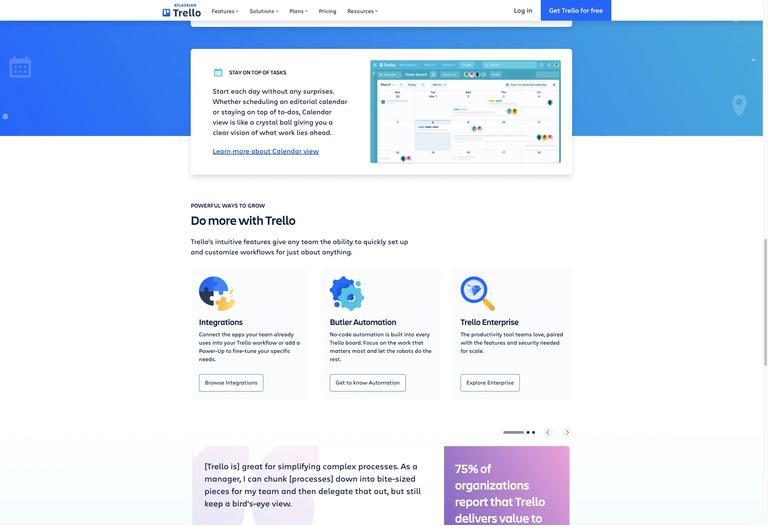 Task type: describe. For each thing, give the bounding box(es) containing it.
as
[[401, 460, 411, 472]]

trello's intuitive features give any team the ability to quickly set up and customize workflows for just about anything.
[[191, 237, 408, 257]]

an illustration showing the timeline view of a trello board image
[[202, 0, 393, 16]]

butler
[[330, 317, 352, 328]]

that inside [trello is] great for simplifying complex processes. as a manager, i can chunk [processes] down into bite-sized pieces for my team and then delegate that out, but still keep a bird's-eye view.
[[355, 485, 372, 497]]

needed
[[541, 339, 560, 346]]

top inside start each day without any surprises. whether scheduling an editorial calendar or staying on top of to-dos, calendar view is like a crystal ball giving you a clear vision of what work lies ahead.
[[257, 107, 268, 117]]

my
[[244, 485, 257, 497]]

work inside start each day without any surprises. whether scheduling an editorial calendar or staying on top of to-dos, calendar view is like a crystal ball giving you a clear vision of what work lies ahead.
[[279, 128, 295, 137]]

down
[[336, 473, 358, 484]]

built
[[391, 331, 403, 338]]

a inside integrations connect the apps your team already uses into your trello workflow or add a power-up to fine-tune your specific needs.
[[297, 339, 300, 346]]

is]
[[231, 460, 240, 472]]

to-
[[278, 107, 287, 117]]

just
[[287, 247, 299, 257]]

lies
[[297, 128, 308, 137]]

learn
[[213, 147, 231, 156]]

0 vertical spatial on
[[243, 69, 251, 76]]

still
[[407, 485, 421, 497]]

features
[[212, 7, 235, 14]]

delegate
[[318, 485, 353, 497]]

specific
[[271, 347, 290, 354]]

75% of organizations report that trello delivers value
[[455, 460, 546, 525]]

to inside integrations connect the apps your team already uses into your trello workflow or add a power-up to fine-tune your specific needs.
[[226, 347, 232, 354]]

up
[[400, 237, 408, 246]]

browse integrations
[[205, 379, 258, 386]]

complex
[[323, 460, 356, 472]]

work inside the butler automation no-code automation is built into every trello board. focus on the work that matters most and let the robots do the rest.
[[398, 339, 411, 346]]

robots
[[397, 347, 414, 354]]

to left know on the bottom left
[[347, 379, 352, 386]]

set
[[388, 237, 398, 246]]

up
[[218, 347, 225, 354]]

plans
[[290, 7, 304, 14]]

love,
[[534, 331, 546, 338]]

apps
[[232, 331, 245, 338]]

team for integrations
[[259, 331, 273, 338]]

free
[[591, 6, 603, 14]]

view inside start each day without any surprises. whether scheduling an editorial calendar or staying on top of to-dos, calendar view is like a crystal ball giving you a clear vision of what work lies ahead.
[[213, 118, 228, 127]]

get trello for free
[[549, 6, 603, 14]]

surprises.
[[303, 87, 334, 96]]

get for get trello for free
[[549, 6, 561, 14]]

and inside trello enterprise the productivity tool teams love, paired with the features and security needed for scale.
[[507, 339, 517, 346]]

can
[[248, 473, 262, 484]]

explore
[[467, 379, 486, 386]]

pieces
[[205, 485, 230, 497]]

paired
[[547, 331, 563, 338]]

a right as at the right bottom
[[413, 460, 418, 472]]

intuitive
[[215, 237, 242, 246]]

browse integrations link
[[199, 374, 263, 392]]

plans button
[[284, 0, 314, 21]]

give
[[273, 237, 286, 246]]

[trello is] great for simplifying complex processes. as a manager, i can chunk [processes] down into bite-sized pieces for my team and then delegate that out, but still keep a bird's-eye view.
[[205, 460, 421, 509]]

for up chunk
[[265, 460, 276, 472]]

do
[[191, 212, 206, 228]]

for inside trello's intuitive features give any team the ability to quickly set up and customize workflows for just about anything.
[[276, 247, 285, 257]]

trello's
[[191, 237, 214, 246]]

what
[[260, 128, 277, 137]]

keep
[[205, 498, 223, 509]]

trello inside integrations connect the apps your team already uses into your trello workflow or add a power-up to fine-tune your specific needs.
[[237, 339, 251, 346]]

for inside trello enterprise the productivity tool teams love, paired with the features and security needed for scale.
[[461, 347, 468, 354]]

the inside integrations connect the apps your team already uses into your trello workflow or add a power-up to fine-tune your specific needs.
[[222, 331, 231, 338]]

[trello
[[205, 460, 229, 472]]

log in link
[[506, 0, 541, 21]]

resources
[[348, 7, 374, 14]]

of inside 75% of organizations report that trello delivers value
[[481, 460, 492, 477]]

code
[[339, 331, 352, 338]]

giving
[[294, 118, 314, 127]]

vision
[[231, 128, 250, 137]]

next image
[[562, 427, 573, 438]]

connect
[[199, 331, 221, 338]]

and inside the butler automation no-code automation is built into every trello board. focus on the work that matters most and let the robots do the rest.
[[367, 347, 377, 354]]

an illlustration showing the calendar view of a trello board image
[[370, 60, 561, 164]]

manager,
[[205, 473, 241, 484]]

automation
[[353, 331, 384, 338]]

dos,
[[287, 107, 301, 117]]

scale.
[[469, 347, 484, 354]]

workflow
[[253, 339, 277, 346]]

without
[[262, 87, 288, 96]]

the
[[461, 331, 470, 338]]

each
[[231, 87, 247, 96]]

no-
[[330, 331, 339, 338]]

1 horizontal spatial view
[[304, 147, 319, 156]]

view.
[[272, 498, 292, 509]]

productivity
[[471, 331, 502, 338]]

log in
[[514, 6, 533, 14]]

a right keep in the left bottom of the page
[[225, 498, 230, 509]]

with inside powerful ways to grow do more with trello
[[239, 212, 264, 228]]

for left free at the top of the page
[[581, 6, 590, 14]]

explore enterprise
[[467, 379, 514, 386]]

chunk
[[264, 473, 287, 484]]

in
[[527, 6, 533, 14]]

the right "do"
[[423, 347, 432, 354]]

like
[[237, 118, 248, 127]]

resources button
[[342, 0, 384, 21]]

tasks
[[271, 69, 286, 76]]

powerful ways to grow do more with trello
[[191, 202, 296, 228]]

previous image
[[544, 427, 554, 438]]

that inside 75% of organizations report that trello delivers value
[[491, 493, 513, 510]]

enterprise for explore
[[488, 379, 514, 386]]

automation inside the butler automation no-code automation is built into every trello board. focus on the work that matters most and let the robots do the rest.
[[354, 317, 397, 328]]

board.
[[346, 339, 362, 346]]

a right you
[[329, 118, 333, 127]]

1 horizontal spatial your
[[246, 331, 258, 338]]

matters
[[330, 347, 351, 354]]

team for trello's
[[301, 237, 319, 246]]

trello inside the butler automation no-code automation is built into every trello board. focus on the work that matters most and let the robots do the rest.
[[330, 339, 344, 346]]

crystal
[[256, 118, 278, 127]]

day
[[248, 87, 260, 96]]

start
[[213, 87, 229, 96]]

trello enterprise the productivity tool teams love, paired with the features and security needed for scale.
[[461, 317, 563, 354]]



Task type: vqa. For each thing, say whether or not it's contained in the screenshot.
Learn more about Calendar view
yes



Task type: locate. For each thing, give the bounding box(es) containing it.
more inside powerful ways to grow do more with trello
[[208, 212, 237, 228]]

power-
[[199, 347, 218, 354]]

1 horizontal spatial into
[[360, 473, 375, 484]]

and down trello's
[[191, 247, 203, 257]]

0 vertical spatial view
[[213, 118, 228, 127]]

0 vertical spatial get
[[549, 6, 561, 14]]

about down what
[[251, 147, 271, 156]]

and up view.
[[281, 485, 296, 497]]

is inside the butler automation no-code automation is built into every trello board. focus on the work that matters most and let the robots do the rest.
[[385, 331, 390, 338]]

is
[[230, 118, 235, 127], [385, 331, 390, 338]]

features inside trello enterprise the productivity tool teams love, paired with the features and security needed for scale.
[[484, 339, 506, 346]]

is left built
[[385, 331, 390, 338]]

the right let
[[387, 347, 395, 354]]

ways
[[222, 202, 238, 209]]

calendar up you
[[302, 107, 332, 117]]

and inside [trello is] great for simplifying complex processes. as a manager, i can chunk [processes] down into bite-sized pieces for my team and then delegate that out, but still keep a bird's-eye view.
[[281, 485, 296, 497]]

0 vertical spatial top
[[252, 69, 262, 76]]

on inside the butler automation no-code automation is built into every trello board. focus on the work that matters most and let the robots do the rest.
[[380, 339, 387, 346]]

1 vertical spatial features
[[484, 339, 506, 346]]

0 vertical spatial with
[[239, 212, 264, 228]]

2 horizontal spatial that
[[491, 493, 513, 510]]

any up just
[[288, 237, 300, 246]]

ball
[[280, 118, 292, 127]]

i
[[243, 473, 246, 484]]

the up scale.
[[474, 339, 483, 346]]

0 vertical spatial any
[[290, 87, 302, 96]]

know
[[353, 379, 368, 386]]

1 vertical spatial your
[[224, 339, 236, 346]]

1 vertical spatial calendar
[[272, 147, 302, 156]]

top
[[252, 69, 262, 76], [257, 107, 268, 117]]

2 vertical spatial on
[[380, 339, 387, 346]]

view down the lies
[[304, 147, 319, 156]]

on up like
[[247, 107, 255, 117]]

for left my
[[232, 485, 242, 497]]

to
[[239, 202, 246, 209], [355, 237, 362, 246], [226, 347, 232, 354], [347, 379, 352, 386]]

needs.
[[199, 355, 216, 363]]

for
[[581, 6, 590, 14], [276, 247, 285, 257], [461, 347, 468, 354], [265, 460, 276, 472], [232, 485, 242, 497]]

any inside trello's intuitive features give any team the ability to quickly set up and customize workflows for just about anything.
[[288, 237, 300, 246]]

a right like
[[250, 118, 254, 127]]

about inside trello's intuitive features give any team the ability to quickly set up and customize workflows for just about anything.
[[301, 247, 321, 257]]

or inside start each day without any surprises. whether scheduling an editorial calendar or staying on top of to-dos, calendar view is like a crystal ball giving you a clear vision of what work lies ahead.
[[213, 107, 220, 117]]

any inside start each day without any surprises. whether scheduling an editorial calendar or staying on top of to-dos, calendar view is like a crystal ball giving you a clear vision of what work lies ahead.
[[290, 87, 302, 96]]

the
[[320, 237, 331, 246], [222, 331, 231, 338], [388, 339, 397, 346], [474, 339, 483, 346], [387, 347, 395, 354], [423, 347, 432, 354]]

0 vertical spatial or
[[213, 107, 220, 117]]

1 vertical spatial about
[[301, 247, 321, 257]]

team
[[301, 237, 319, 246], [259, 331, 273, 338], [259, 485, 279, 497]]

the down built
[[388, 339, 397, 346]]

clear
[[213, 128, 229, 137]]

enterprise inside trello enterprise the productivity tool teams love, paired with the features and security needed for scale.
[[482, 317, 519, 328]]

1 vertical spatial more
[[208, 212, 237, 228]]

0 vertical spatial your
[[246, 331, 258, 338]]

trello inside powerful ways to grow do more with trello
[[266, 212, 296, 228]]

anything.
[[322, 247, 352, 257]]

view
[[213, 118, 228, 127], [304, 147, 319, 156]]

1 vertical spatial enterprise
[[488, 379, 514, 386]]

with down the
[[461, 339, 473, 346]]

0 horizontal spatial with
[[239, 212, 264, 228]]

out,
[[374, 485, 389, 497]]

1 vertical spatial is
[[385, 331, 390, 338]]

let
[[378, 347, 385, 354]]

0 vertical spatial features
[[244, 237, 271, 246]]

get for get to know automation
[[336, 379, 345, 386]]

0 horizontal spatial features
[[244, 237, 271, 246]]

1 horizontal spatial or
[[279, 339, 284, 346]]

0 horizontal spatial view
[[213, 118, 228, 127]]

and down tool
[[507, 339, 517, 346]]

about
[[251, 147, 271, 156], [301, 247, 321, 257]]

to right "ways"
[[239, 202, 246, 209]]

on inside start each day without any surprises. whether scheduling an editorial calendar or staying on top of to-dos, calendar view is like a crystal ball giving you a clear vision of what work lies ahead.
[[247, 107, 255, 117]]

features
[[244, 237, 271, 246], [484, 339, 506, 346]]

to inside trello's intuitive features give any team the ability to quickly set up and customize workflows for just about anything.
[[355, 237, 362, 246]]

that right report
[[491, 493, 513, 510]]

a
[[250, 118, 254, 127], [329, 118, 333, 127], [297, 339, 300, 346], [413, 460, 418, 472], [225, 498, 230, 509]]

the inside trello enterprise the productivity tool teams love, paired with the features and security needed for scale.
[[474, 339, 483, 346]]

features button
[[206, 0, 244, 21]]

automation up "automation"
[[354, 317, 397, 328]]

1 vertical spatial into
[[213, 339, 223, 346]]

team up eye
[[259, 485, 279, 497]]

or down whether
[[213, 107, 220, 117]]

1 horizontal spatial features
[[484, 339, 506, 346]]

for down give
[[276, 247, 285, 257]]

team inside [trello is] great for simplifying complex processes. as a manager, i can chunk [processes] down into bite-sized pieces for my team and then delegate that out, but still keep a bird's-eye view.
[[259, 485, 279, 497]]

ahead.
[[310, 128, 332, 137]]

ability
[[333, 237, 353, 246]]

2 horizontal spatial your
[[258, 347, 269, 354]]

0 vertical spatial is
[[230, 118, 235, 127]]

or inside integrations connect the apps your team already uses into your trello workflow or add a power-up to fine-tune your specific needs.
[[279, 339, 284, 346]]

enterprise for trello
[[482, 317, 519, 328]]

any
[[290, 87, 302, 96], [288, 237, 300, 246]]

atlassian trello image
[[162, 4, 201, 17]]

already
[[274, 331, 294, 338]]

any up editorial
[[290, 87, 302, 96]]

is inside start each day without any surprises. whether scheduling an editorial calendar or staying on top of to-dos, calendar view is like a crystal ball giving you a clear vision of what work lies ahead.
[[230, 118, 235, 127]]

features up workflows on the left top of page
[[244, 237, 271, 246]]

2 horizontal spatial into
[[404, 331, 415, 338]]

the inside trello's intuitive features give any team the ability to quickly set up and customize workflows for just about anything.
[[320, 237, 331, 246]]

you
[[315, 118, 327, 127]]

1 horizontal spatial is
[[385, 331, 390, 338]]

enterprise right explore
[[488, 379, 514, 386]]

eye
[[256, 498, 270, 509]]

1 vertical spatial work
[[398, 339, 411, 346]]

1 horizontal spatial with
[[461, 339, 473, 346]]

pricing link
[[314, 0, 342, 21]]

with inside trello enterprise the productivity tool teams love, paired with the features and security needed for scale.
[[461, 339, 473, 346]]

calendar inside start each day without any surprises. whether scheduling an editorial calendar or staying on top of to-dos, calendar view is like a crystal ball giving you a clear vision of what work lies ahead.
[[302, 107, 332, 117]]

into inside [trello is] great for simplifying complex processes. as a manager, i can chunk [processes] down into bite-sized pieces for my team and then delegate that out, but still keep a bird's-eye view.
[[360, 473, 375, 484]]

delivers
[[455, 510, 498, 525]]

that up "do"
[[413, 339, 424, 346]]

work down ball
[[279, 128, 295, 137]]

solutions
[[250, 7, 274, 14]]

into inside integrations connect the apps your team already uses into your trello workflow or add a power-up to fine-tune your specific needs.
[[213, 339, 223, 346]]

is left like
[[230, 118, 235, 127]]

0 vertical spatial into
[[404, 331, 415, 338]]

1 vertical spatial on
[[247, 107, 255, 117]]

1 vertical spatial top
[[257, 107, 268, 117]]

more down vision
[[233, 147, 250, 156]]

trello inside 75% of organizations report that trello delivers value
[[515, 493, 546, 510]]

0 horizontal spatial into
[[213, 339, 223, 346]]

top down scheduling
[[257, 107, 268, 117]]

your down the apps
[[224, 339, 236, 346]]

enterprise inside the "explore enterprise" link
[[488, 379, 514, 386]]

that left out,
[[355, 485, 372, 497]]

automation right know on the bottom left
[[369, 379, 400, 386]]

or up specific
[[279, 339, 284, 346]]

quickly
[[364, 237, 386, 246]]

browse
[[205, 379, 224, 386]]

1 vertical spatial with
[[461, 339, 473, 346]]

0 vertical spatial about
[[251, 147, 271, 156]]

integrations up connect
[[199, 317, 243, 328]]

security
[[519, 339, 539, 346]]

[processes]
[[289, 473, 334, 484]]

editorial
[[290, 97, 317, 106]]

about right just
[[301, 247, 321, 257]]

into down processes.
[[360, 473, 375, 484]]

grow
[[248, 202, 265, 209]]

scheduling
[[243, 97, 278, 106]]

rest.
[[330, 355, 341, 363]]

your down the workflow
[[258, 347, 269, 354]]

teams
[[516, 331, 532, 338]]

the left the apps
[[222, 331, 231, 338]]

1 horizontal spatial calendar
[[302, 107, 332, 117]]

into right built
[[404, 331, 415, 338]]

an
[[280, 97, 288, 106]]

2 vertical spatial your
[[258, 347, 269, 354]]

0 vertical spatial more
[[233, 147, 250, 156]]

get trello for free link
[[541, 0, 612, 21]]

of left what
[[251, 128, 258, 137]]

to inside powerful ways to grow do more with trello
[[239, 202, 246, 209]]

0 horizontal spatial work
[[279, 128, 295, 137]]

to right ability
[[355, 237, 362, 246]]

learn more about calendar view link
[[213, 147, 319, 156]]

into inside the butler automation no-code automation is built into every trello board. focus on the work that matters most and let the robots do the rest.
[[404, 331, 415, 338]]

of left to-
[[270, 107, 276, 117]]

processes.
[[358, 460, 399, 472]]

explore enterprise link
[[461, 374, 520, 392]]

to right the up
[[226, 347, 232, 354]]

log
[[514, 6, 525, 14]]

trello inside trello enterprise the productivity tool teams love, paired with the features and security needed for scale.
[[461, 317, 481, 328]]

workflows
[[240, 247, 275, 257]]

view up clear
[[213, 118, 228, 127]]

calendar down the lies
[[272, 147, 302, 156]]

uses
[[199, 339, 211, 346]]

get to know automation
[[336, 379, 400, 386]]

features inside trello's intuitive features give any team the ability to quickly set up and customize workflows for just about anything.
[[244, 237, 271, 246]]

team inside integrations connect the apps your team already uses into your trello workflow or add a power-up to fine-tune your specific needs.
[[259, 331, 273, 338]]

butler automation no-code automation is built into every trello board. focus on the work that matters most and let the robots do the rest.
[[330, 317, 432, 363]]

any for team
[[288, 237, 300, 246]]

on up let
[[380, 339, 387, 346]]

get left know on the bottom left
[[336, 379, 345, 386]]

on right stay
[[243, 69, 251, 76]]

0 horizontal spatial calendar
[[272, 147, 302, 156]]

integrations right browse
[[226, 379, 258, 386]]

of left tasks
[[263, 69, 270, 76]]

0 vertical spatial automation
[[354, 317, 397, 328]]

learn more about calendar view
[[213, 147, 319, 156]]

bite-
[[377, 473, 395, 484]]

a right add
[[297, 339, 300, 346]]

and down focus
[[367, 347, 377, 354]]

0 horizontal spatial is
[[230, 118, 235, 127]]

into up the up
[[213, 339, 223, 346]]

0 vertical spatial calendar
[[302, 107, 332, 117]]

1 vertical spatial any
[[288, 237, 300, 246]]

2 vertical spatial team
[[259, 485, 279, 497]]

integrations connect the apps your team already uses into your trello workflow or add a power-up to fine-tune your specific needs.
[[199, 317, 300, 363]]

1 vertical spatial team
[[259, 331, 273, 338]]

1 horizontal spatial about
[[301, 247, 321, 257]]

the up anything. in the left of the page
[[320, 237, 331, 246]]

1 vertical spatial integrations
[[226, 379, 258, 386]]

0 vertical spatial enterprise
[[482, 317, 519, 328]]

staying
[[221, 107, 245, 117]]

0 horizontal spatial about
[[251, 147, 271, 156]]

whether
[[213, 97, 241, 106]]

and
[[191, 247, 203, 257], [507, 339, 517, 346], [367, 347, 377, 354], [281, 485, 296, 497]]

of right "75%"
[[481, 460, 492, 477]]

1 vertical spatial automation
[[369, 379, 400, 386]]

team inside trello's intuitive features give any team the ability to quickly set up and customize workflows for just about anything.
[[301, 237, 319, 246]]

1 vertical spatial or
[[279, 339, 284, 346]]

0 horizontal spatial or
[[213, 107, 220, 117]]

customize
[[205, 247, 239, 257]]

that
[[413, 339, 424, 346], [355, 485, 372, 497], [491, 493, 513, 510]]

1 vertical spatial view
[[304, 147, 319, 156]]

your right the apps
[[246, 331, 258, 338]]

that inside the butler automation no-code automation is built into every trello board. focus on the work that matters most and let the robots do the rest.
[[413, 339, 424, 346]]

for left scale.
[[461, 347, 468, 354]]

0 vertical spatial work
[[279, 128, 295, 137]]

1 vertical spatial get
[[336, 379, 345, 386]]

team up the workflow
[[259, 331, 273, 338]]

1 horizontal spatial get
[[549, 6, 561, 14]]

stay
[[229, 69, 242, 76]]

1 horizontal spatial that
[[413, 339, 424, 346]]

report
[[455, 493, 489, 510]]

organizations
[[455, 477, 530, 493]]

0 horizontal spatial get
[[336, 379, 345, 386]]

on
[[243, 69, 251, 76], [247, 107, 255, 117], [380, 339, 387, 346]]

work
[[279, 128, 295, 137], [398, 339, 411, 346]]

your
[[246, 331, 258, 338], [224, 339, 236, 346], [258, 347, 269, 354]]

any for surprises.
[[290, 87, 302, 96]]

0 vertical spatial team
[[301, 237, 319, 246]]

features down productivity
[[484, 339, 506, 346]]

1 horizontal spatial work
[[398, 339, 411, 346]]

0 horizontal spatial that
[[355, 485, 372, 497]]

0 horizontal spatial your
[[224, 339, 236, 346]]

0 vertical spatial integrations
[[199, 317, 243, 328]]

get right in
[[549, 6, 561, 14]]

more down "ways"
[[208, 212, 237, 228]]

and inside trello's intuitive features give any team the ability to quickly set up and customize workflows for just about anything.
[[191, 247, 203, 257]]

team right give
[[301, 237, 319, 246]]

top up day
[[252, 69, 262, 76]]

get to know automation link
[[330, 374, 406, 392]]

get
[[549, 6, 561, 14], [336, 379, 345, 386]]

2 vertical spatial into
[[360, 473, 375, 484]]

enterprise up tool
[[482, 317, 519, 328]]

with down grow
[[239, 212, 264, 228]]

integrations inside integrations connect the apps your team already uses into your trello workflow or add a power-up to fine-tune your specific needs.
[[199, 317, 243, 328]]

do
[[415, 347, 422, 354]]

work up robots
[[398, 339, 411, 346]]



